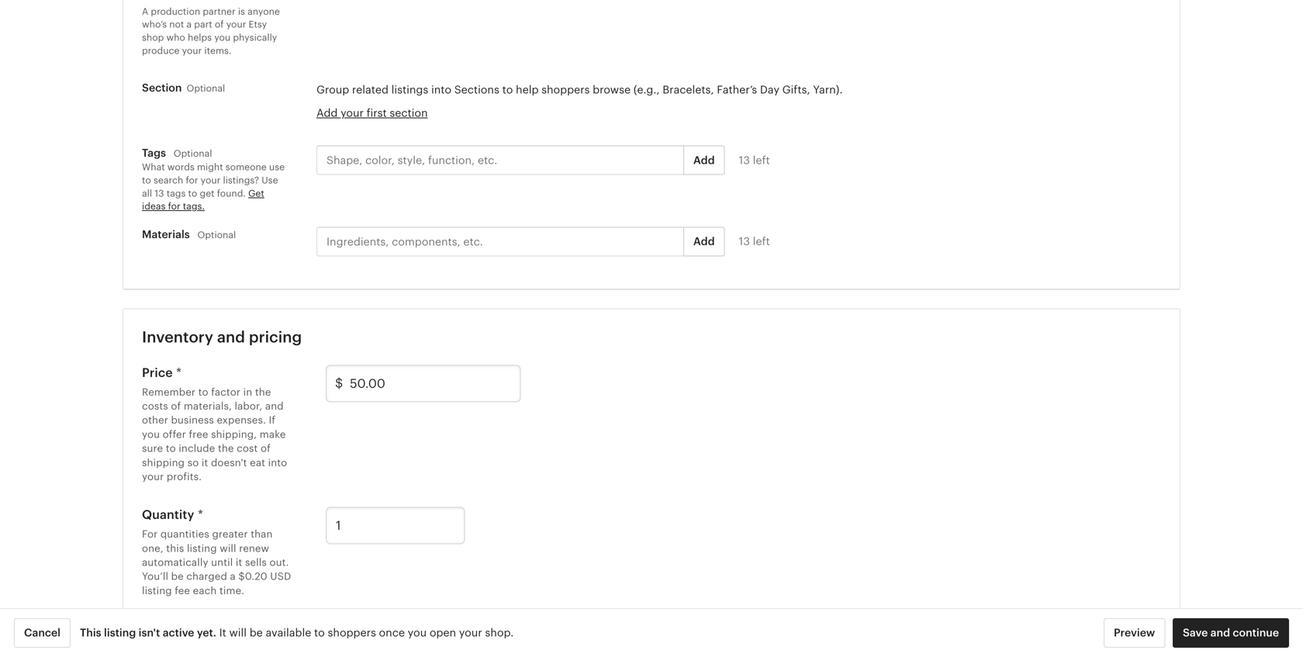 Task type: describe. For each thing, give the bounding box(es) containing it.
greater
[[212, 529, 248, 540]]

renew
[[239, 543, 269, 554]]

offer
[[163, 429, 186, 440]]

items.
[[204, 45, 232, 56]]

the inside remember to factor in the costs of materials, labor, and other business expenses.
[[255, 386, 271, 398]]

the inside if you offer free shipping, make sure to include the cost of shipping so it doesn't eat into your profits.
[[218, 443, 234, 454]]

add for shape, color, style, function, etc. text field's the add 'button'
[[694, 154, 715, 166]]

listings?
[[223, 175, 259, 185]]

for inside what words might someone use to search for your listings? use all 13 tags to get found.
[[186, 175, 198, 185]]

a inside a production partner is anyone who's not a part of your etsy shop who helps you physically produce your items.
[[187, 19, 192, 30]]

get ideas for tags.
[[142, 188, 264, 212]]

might
[[197, 162, 223, 172]]

it inside if you offer free shipping, make sure to include the cost of shipping so it doesn't eat into your profits.
[[202, 457, 208, 469]]

shipping,
[[211, 429, 257, 440]]

use
[[262, 175, 278, 185]]

one,
[[142, 543, 164, 554]]

(e.g.,
[[634, 83, 660, 96]]

will inside quantity * for quantities greater than one, this listing will renew automatically until it sells out. you'll be charged a $0.20 usd listing fee each time.
[[220, 543, 236, 554]]

business
[[171, 415, 214, 426]]

part
[[194, 19, 212, 30]]

optional for tags
[[174, 148, 212, 159]]

first
[[367, 107, 387, 119]]

group related listings into sections to help shoppers browse (e.g., bracelets, father's day gifts, yarn).
[[317, 83, 843, 96]]

day
[[760, 83, 780, 96]]

out.
[[270, 557, 289, 568]]

won't
[[178, 652, 205, 657]]

search
[[154, 175, 183, 185]]

and inside remember to factor in the costs of materials, labor, and other business expenses.
[[265, 400, 284, 412]]

buyers
[[142, 652, 175, 657]]

get ideas for tags. link
[[142, 188, 264, 212]]

add button for shape, color, style, function, etc. text field
[[684, 146, 725, 175]]

of inside if you offer free shipping, make sure to include the cost of shipping so it doesn't eat into your profits.
[[261, 443, 271, 454]]

isn't
[[139, 627, 160, 639]]

available
[[266, 627, 311, 639]]

automatically
[[142, 557, 208, 568]]

of inside remember to factor in the costs of materials, labor, and other business expenses.
[[171, 400, 181, 412]]

produce
[[142, 45, 180, 56]]

a
[[142, 6, 148, 17]]

$0.20
[[238, 571, 268, 583]]

1 vertical spatial shoppers
[[328, 627, 376, 639]]

section
[[142, 82, 182, 94]]

it
[[219, 627, 226, 639]]

profits.
[[167, 471, 202, 483]]

your inside what words might someone use to search for your listings? use all 13 tags to get found.
[[201, 175, 221, 185]]

a production partner is anyone who's not a part of your etsy shop who helps you physically produce your items.
[[142, 6, 280, 56]]

cancel
[[24, 627, 61, 639]]

found.
[[217, 188, 246, 198]]

quantities
[[161, 529, 209, 540]]

someone
[[226, 162, 267, 172]]

your down helps
[[182, 45, 202, 56]]

get
[[248, 188, 264, 198]]

tags optional
[[142, 147, 212, 159]]

inventory and pricing
[[142, 328, 302, 346]]

your inside if you offer free shipping, make sure to include the cost of shipping so it doesn't eat into your profits.
[[142, 471, 164, 483]]

labor,
[[235, 400, 263, 412]]

for inside sku optional skus are for your use only— buyers won't see them.
[[188, 638, 202, 650]]

sku optional skus are for your use only— buyers won't see them.
[[142, 617, 279, 657]]

tags.
[[183, 201, 205, 212]]

production
[[151, 6, 200, 17]]

this listing isn't active yet. it will be available to shoppers once you open your shop.
[[80, 627, 514, 639]]

costs
[[142, 400, 168, 412]]

make
[[260, 429, 286, 440]]

sells
[[245, 557, 267, 568]]

a inside quantity * for quantities greater than one, this listing will renew automatically until it sells out. you'll be charged a $0.20 usd listing fee each time.
[[230, 571, 236, 583]]

fee
[[175, 585, 190, 597]]

until
[[211, 557, 233, 568]]

see
[[208, 652, 225, 657]]

factor
[[211, 386, 241, 398]]

your down is
[[226, 19, 246, 30]]

sku
[[142, 617, 167, 631]]

quantity
[[142, 508, 194, 522]]

each
[[193, 585, 217, 597]]

left for shape, color, style, function, etc. text field's the add 'button'
[[753, 154, 770, 166]]

ideas
[[142, 201, 166, 212]]

remember to factor in the costs of materials, labor, and other business expenses.
[[142, 386, 284, 426]]

save and continue
[[1183, 627, 1280, 639]]

what
[[142, 162, 165, 172]]

Shape, color, style, function, etc. text field
[[317, 146, 684, 175]]

use inside sku optional skus are for your use only— buyers won't see them.
[[229, 638, 247, 650]]

13 for ingredients, components, etc. text box
[[739, 235, 750, 248]]

etsy
[[249, 19, 267, 30]]

quantity * for quantities greater than one, this listing will renew automatically until it sells out. you'll be charged a $0.20 usd listing fee each time.
[[142, 508, 291, 597]]

1 vertical spatial will
[[229, 627, 247, 639]]

physically
[[233, 32, 277, 43]]

and for save
[[1211, 627, 1231, 639]]

preview
[[1114, 627, 1156, 639]]

in
[[243, 386, 252, 398]]

your right open
[[459, 627, 482, 639]]

be inside quantity * for quantities greater than one, this listing will renew automatically until it sells out. you'll be charged a $0.20 usd listing fee each time.
[[171, 571, 184, 583]]

not
[[169, 19, 184, 30]]

add your first section link
[[317, 107, 428, 119]]

father's
[[717, 83, 758, 96]]

to up tags.
[[188, 188, 197, 198]]

group
[[317, 83, 349, 96]]

13 inside what words might someone use to search for your listings? use all 13 tags to get found.
[[155, 188, 164, 198]]

materials optional
[[142, 228, 236, 240]]

charged
[[187, 571, 227, 583]]

continue
[[1233, 627, 1280, 639]]

help
[[516, 83, 539, 96]]

it inside quantity * for quantities greater than one, this listing will renew automatically until it sells out. you'll be charged a $0.20 usd listing fee each time.
[[236, 557, 242, 568]]

to right available
[[314, 627, 325, 639]]



Task type: locate. For each thing, give the bounding box(es) containing it.
to inside if you offer free shipping, make sure to include the cost of shipping so it doesn't eat into your profits.
[[166, 443, 176, 454]]

skus
[[142, 638, 167, 650]]

it left the sells
[[236, 557, 242, 568]]

optional for section
[[187, 83, 225, 94]]

be up them.
[[250, 627, 263, 639]]

0 vertical spatial use
[[269, 162, 285, 172]]

bracelets,
[[663, 83, 714, 96]]

shop.
[[485, 627, 514, 639]]

you
[[214, 32, 231, 43], [142, 429, 160, 440], [408, 627, 427, 639]]

other
[[142, 415, 168, 426]]

pricing
[[249, 328, 302, 346]]

listing right "this"
[[104, 627, 136, 639]]

eat
[[250, 457, 265, 469]]

yarn).
[[813, 83, 843, 96]]

optional inside sku optional skus are for your use only— buyers won't see them.
[[172, 619, 214, 631]]

is
[[238, 6, 245, 17]]

your left "first"
[[341, 107, 364, 119]]

0 vertical spatial add button
[[684, 146, 725, 175]]

* for quantity
[[198, 508, 203, 522]]

1 horizontal spatial listing
[[142, 585, 172, 597]]

into
[[431, 83, 452, 96], [268, 457, 287, 469]]

13
[[739, 154, 750, 166], [155, 188, 164, 198], [739, 235, 750, 248]]

your up see
[[205, 638, 227, 650]]

if you offer free shipping, make sure to include the cost of shipping so it doesn't eat into your profits.
[[142, 415, 287, 483]]

save
[[1183, 627, 1209, 639]]

you up sure
[[142, 429, 160, 440]]

left for the add 'button' corresponding to ingredients, components, etc. text box
[[753, 235, 770, 248]]

use inside what words might someone use to search for your listings? use all 13 tags to get found.
[[269, 162, 285, 172]]

1 vertical spatial into
[[268, 457, 287, 469]]

1 horizontal spatial of
[[215, 19, 224, 30]]

you up items.
[[214, 32, 231, 43]]

all
[[142, 188, 152, 198]]

2 vertical spatial you
[[408, 627, 427, 639]]

of down remember
[[171, 400, 181, 412]]

1 horizontal spatial the
[[255, 386, 271, 398]]

1 vertical spatial and
[[265, 400, 284, 412]]

browse
[[593, 83, 631, 96]]

your down shipping
[[142, 471, 164, 483]]

1 horizontal spatial *
[[198, 508, 203, 522]]

gifts,
[[783, 83, 811, 96]]

the right in
[[255, 386, 271, 398]]

1 vertical spatial be
[[250, 627, 263, 639]]

and up if
[[265, 400, 284, 412]]

preview button
[[1104, 619, 1166, 648]]

0 vertical spatial into
[[431, 83, 452, 96]]

optional inside section optional
[[187, 83, 225, 94]]

2 horizontal spatial of
[[261, 443, 271, 454]]

inventory
[[142, 328, 213, 346]]

0 vertical spatial a
[[187, 19, 192, 30]]

of inside a production partner is anyone who's not a part of your etsy shop who helps you physically produce your items.
[[215, 19, 224, 30]]

2 vertical spatial add
[[694, 235, 715, 248]]

for down tags
[[168, 201, 181, 212]]

0 vertical spatial shoppers
[[542, 83, 590, 96]]

than
[[251, 529, 273, 540]]

optional for sku
[[172, 619, 214, 631]]

optional up are
[[172, 619, 214, 631]]

2 horizontal spatial you
[[408, 627, 427, 639]]

so
[[188, 457, 199, 469]]

* inside quantity * for quantities greater than one, this listing will renew automatically until it sells out. you'll be charged a $0.20 usd listing fee each time.
[[198, 508, 203, 522]]

0 horizontal spatial you
[[142, 429, 160, 440]]

0 horizontal spatial of
[[171, 400, 181, 412]]

and right save
[[1211, 627, 1231, 639]]

2 vertical spatial and
[[1211, 627, 1231, 639]]

0 vertical spatial *
[[176, 366, 182, 380]]

optional inside materials optional
[[198, 230, 236, 240]]

0 horizontal spatial the
[[218, 443, 234, 454]]

2 add button from the top
[[684, 227, 725, 256]]

if
[[269, 415, 276, 426]]

free
[[189, 429, 208, 440]]

13 left for the add 'button' corresponding to ingredients, components, etc. text box
[[739, 235, 770, 248]]

1 horizontal spatial use
[[269, 162, 285, 172]]

1 vertical spatial of
[[171, 400, 181, 412]]

helps
[[188, 32, 212, 43]]

1 horizontal spatial into
[[431, 83, 452, 96]]

shoppers
[[542, 83, 590, 96], [328, 627, 376, 639]]

into right eat
[[268, 457, 287, 469]]

listings
[[392, 83, 429, 96]]

a right not
[[187, 19, 192, 30]]

2 vertical spatial listing
[[104, 627, 136, 639]]

add button for ingredients, components, etc. text box
[[684, 227, 725, 256]]

optional down tags.
[[198, 230, 236, 240]]

shoppers right help
[[542, 83, 590, 96]]

your down might
[[201, 175, 221, 185]]

for inside get ideas for tags.
[[168, 201, 181, 212]]

1 horizontal spatial shoppers
[[542, 83, 590, 96]]

price
[[142, 366, 173, 380]]

save and continue button
[[1173, 619, 1290, 648]]

anyone
[[248, 6, 280, 17]]

yet.
[[197, 627, 216, 639]]

1 vertical spatial *
[[198, 508, 203, 522]]

add
[[317, 107, 338, 119], [694, 154, 715, 166], [694, 235, 715, 248]]

into inside if you offer free shipping, make sure to include the cost of shipping so it doesn't eat into your profits.
[[268, 457, 287, 469]]

1 horizontal spatial you
[[214, 32, 231, 43]]

0 horizontal spatial into
[[268, 457, 287, 469]]

them.
[[227, 652, 256, 657]]

a up time.
[[230, 571, 236, 583]]

related
[[352, 83, 389, 96]]

be
[[171, 571, 184, 583], [250, 627, 263, 639]]

1 vertical spatial listing
[[142, 585, 172, 597]]

partner
[[203, 6, 236, 17]]

1 horizontal spatial be
[[250, 627, 263, 639]]

doesn't
[[211, 457, 247, 469]]

open
[[430, 627, 456, 639]]

2 vertical spatial for
[[188, 638, 202, 650]]

0 vertical spatial add
[[317, 107, 338, 119]]

listing down you'll
[[142, 585, 172, 597]]

this
[[166, 543, 184, 554]]

once
[[379, 627, 405, 639]]

1 vertical spatial 13 left
[[739, 235, 770, 248]]

1 vertical spatial for
[[168, 201, 181, 212]]

* right price on the left bottom of page
[[176, 366, 182, 380]]

listing down quantities on the left of page
[[187, 543, 217, 554]]

0 vertical spatial you
[[214, 32, 231, 43]]

words
[[167, 162, 195, 172]]

0 horizontal spatial *
[[176, 366, 182, 380]]

0 vertical spatial for
[[186, 175, 198, 185]]

and inside button
[[1211, 627, 1231, 639]]

for down words
[[186, 175, 198, 185]]

will right it
[[229, 627, 247, 639]]

optional down items.
[[187, 83, 225, 94]]

to up all
[[142, 175, 151, 185]]

* up quantities on the left of page
[[198, 508, 203, 522]]

shipping
[[142, 457, 185, 469]]

materials,
[[184, 400, 232, 412]]

2 13 left from the top
[[739, 235, 770, 248]]

active
[[163, 627, 194, 639]]

of down make
[[261, 443, 271, 454]]

you inside a production partner is anyone who's not a part of your etsy shop who helps you physically produce your items.
[[214, 32, 231, 43]]

your
[[226, 19, 246, 30], [182, 45, 202, 56], [341, 107, 364, 119], [201, 175, 221, 185], [142, 471, 164, 483], [459, 627, 482, 639], [205, 638, 227, 650]]

1 13 left from the top
[[739, 154, 770, 166]]

0 horizontal spatial it
[[202, 457, 208, 469]]

and left pricing
[[217, 328, 245, 346]]

0 horizontal spatial be
[[171, 571, 184, 583]]

1 vertical spatial add button
[[684, 227, 725, 256]]

add for add your first section
[[317, 107, 338, 119]]

2 vertical spatial 13
[[739, 235, 750, 248]]

0 vertical spatial be
[[171, 571, 184, 583]]

will down greater at the left of the page
[[220, 543, 236, 554]]

listing
[[187, 543, 217, 554], [142, 585, 172, 597], [104, 627, 136, 639]]

0 horizontal spatial use
[[229, 638, 247, 650]]

to inside remember to factor in the costs of materials, labor, and other business expenses.
[[198, 386, 208, 398]]

1 horizontal spatial a
[[230, 571, 236, 583]]

for
[[142, 529, 158, 540]]

0 horizontal spatial a
[[187, 19, 192, 30]]

0 vertical spatial 13 left
[[739, 154, 770, 166]]

use up use
[[269, 162, 285, 172]]

2 vertical spatial of
[[261, 443, 271, 454]]

1 vertical spatial the
[[218, 443, 234, 454]]

0 vertical spatial of
[[215, 19, 224, 30]]

are
[[170, 638, 185, 650]]

optional for materials
[[198, 230, 236, 240]]

include
[[179, 443, 215, 454]]

you right once
[[408, 627, 427, 639]]

what words might someone use to search for your listings? use all 13 tags to get found.
[[142, 162, 285, 198]]

0 horizontal spatial listing
[[104, 627, 136, 639]]

0 vertical spatial 13
[[739, 154, 750, 166]]

shoppers left once
[[328, 627, 376, 639]]

and for inventory
[[217, 328, 245, 346]]

None field
[[326, 365, 521, 402], [326, 507, 465, 545], [326, 617, 535, 654], [326, 365, 521, 402], [326, 507, 465, 545], [326, 617, 535, 654]]

13 left
[[739, 154, 770, 166], [739, 235, 770, 248]]

to
[[503, 83, 513, 96], [142, 175, 151, 185], [188, 188, 197, 198], [198, 386, 208, 398], [166, 443, 176, 454], [314, 627, 325, 639]]

0 vertical spatial it
[[202, 457, 208, 469]]

0 vertical spatial left
[[753, 154, 770, 166]]

optional inside tags optional
[[174, 148, 212, 159]]

tags
[[167, 188, 186, 198]]

remember
[[142, 386, 196, 398]]

1 vertical spatial left
[[753, 235, 770, 248]]

section optional
[[142, 82, 225, 94]]

* for price
[[176, 366, 182, 380]]

price *
[[142, 366, 182, 380]]

0 vertical spatial the
[[255, 386, 271, 398]]

time.
[[220, 585, 245, 597]]

a
[[187, 19, 192, 30], [230, 571, 236, 583]]

2 horizontal spatial and
[[1211, 627, 1231, 639]]

1 vertical spatial it
[[236, 557, 242, 568]]

1 vertical spatial you
[[142, 429, 160, 440]]

2 left from the top
[[753, 235, 770, 248]]

into right listings
[[431, 83, 452, 96]]

usd
[[270, 571, 291, 583]]

13 for shape, color, style, function, etc. text field
[[739, 154, 750, 166]]

add for the add 'button' corresponding to ingredients, components, etc. text box
[[694, 235, 715, 248]]

use
[[269, 162, 285, 172], [229, 638, 247, 650]]

optional
[[187, 83, 225, 94], [174, 148, 212, 159], [198, 230, 236, 240], [172, 619, 214, 631]]

for
[[186, 175, 198, 185], [168, 201, 181, 212], [188, 638, 202, 650]]

1 vertical spatial add
[[694, 154, 715, 166]]

1 horizontal spatial and
[[265, 400, 284, 412]]

for up won't
[[188, 638, 202, 650]]

get
[[200, 188, 215, 198]]

optional up words
[[174, 148, 212, 159]]

and
[[217, 328, 245, 346], [265, 400, 284, 412], [1211, 627, 1231, 639]]

the
[[255, 386, 271, 398], [218, 443, 234, 454]]

be down automatically
[[171, 571, 184, 583]]

1 vertical spatial a
[[230, 571, 236, 583]]

of down partner
[[215, 19, 224, 30]]

your inside sku optional skus are for your use only— buyers won't see them.
[[205, 638, 227, 650]]

sections
[[455, 83, 500, 96]]

1 vertical spatial use
[[229, 638, 247, 650]]

1 horizontal spatial it
[[236, 557, 242, 568]]

1 left from the top
[[753, 154, 770, 166]]

section
[[390, 107, 428, 119]]

you'll
[[142, 571, 168, 583]]

13 left for shape, color, style, function, etc. text field's the add 'button'
[[739, 154, 770, 166]]

0 vertical spatial listing
[[187, 543, 217, 554]]

only—
[[249, 638, 279, 650]]

materials
[[142, 228, 190, 240]]

to left help
[[503, 83, 513, 96]]

0 vertical spatial and
[[217, 328, 245, 346]]

0 vertical spatial will
[[220, 543, 236, 554]]

you inside if you offer free shipping, make sure to include the cost of shipping so it doesn't eat into your profits.
[[142, 429, 160, 440]]

it right so
[[202, 457, 208, 469]]

Ingredients, components, etc. text field
[[317, 227, 684, 256]]

0 horizontal spatial shoppers
[[328, 627, 376, 639]]

the up doesn't at the left bottom of the page
[[218, 443, 234, 454]]

to up the materials,
[[198, 386, 208, 398]]

1 vertical spatial 13
[[155, 188, 164, 198]]

2 horizontal spatial listing
[[187, 543, 217, 554]]

0 horizontal spatial and
[[217, 328, 245, 346]]

use up them.
[[229, 638, 247, 650]]

to down the offer
[[166, 443, 176, 454]]

1 add button from the top
[[684, 146, 725, 175]]



Task type: vqa. For each thing, say whether or not it's contained in the screenshot.
"VIDEO"
no



